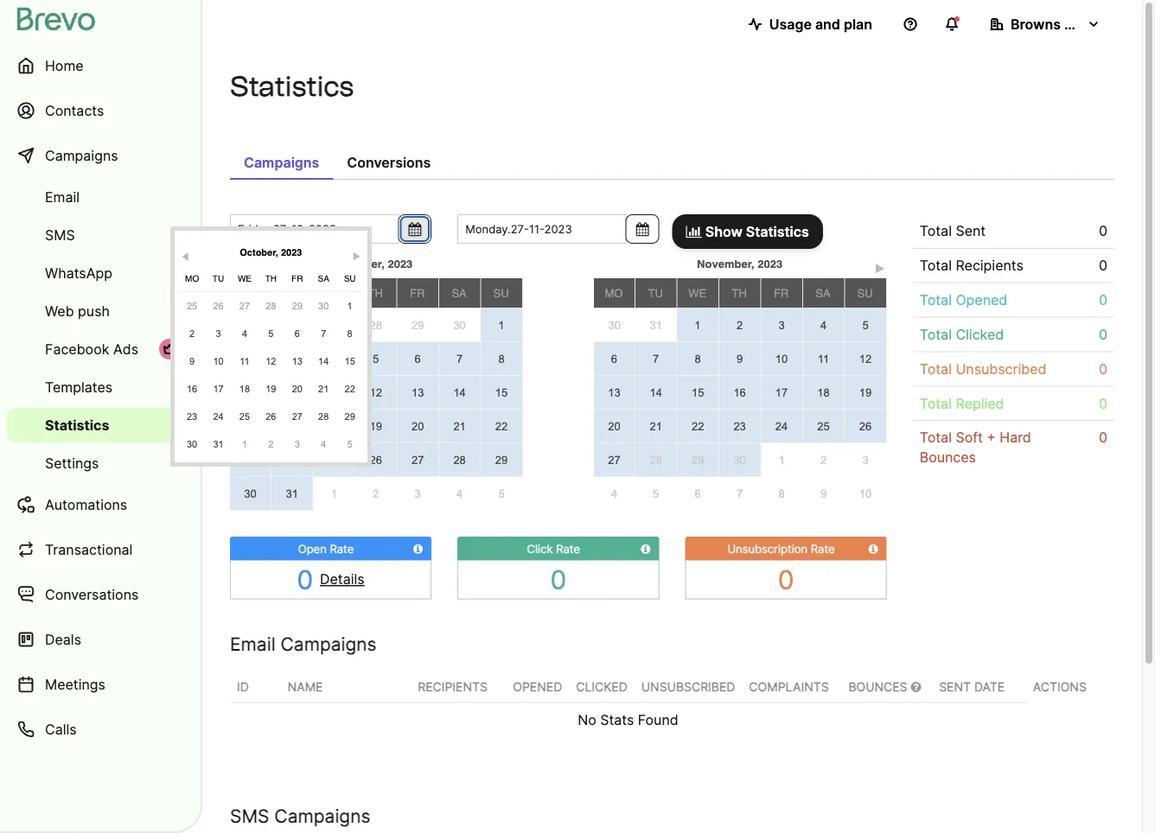 Task type: locate. For each thing, give the bounding box(es) containing it.
19 link for middle 20 link
[[355, 410, 396, 443]]

1 total from the top
[[920, 223, 952, 240]]

▶ link
[[350, 247, 363, 262], [874, 259, 887, 275]]

1 horizontal spatial 22 link
[[481, 410, 522, 443]]

october, 2023 link down calendar icon
[[271, 253, 481, 274]]

0 horizontal spatial opened
[[513, 680, 562, 695]]

th down october, 2023 ▶
[[265, 274, 277, 284]]

2 horizontal spatial 21
[[650, 420, 662, 433]]

sa for october, 2023 ▶
[[318, 274, 329, 284]]

16 for 22 link for 20 link to the left's the 21 link
[[187, 384, 197, 394]]

plan
[[844, 16, 873, 32]]

su for october, 2023 ▶
[[344, 274, 356, 284]]

bounces
[[920, 449, 976, 466], [849, 680, 911, 695]]

total opened
[[920, 292, 1008, 308]]

2 info circle image from the left
[[641, 544, 651, 555]]

total replied
[[920, 395, 1004, 412]]

1 horizontal spatial 23 link
[[230, 444, 271, 477]]

22 link for the 21 link associated with middle 20 link
[[481, 410, 522, 443]]

18
[[239, 384, 250, 394], [818, 386, 830, 399], [328, 420, 340, 433]]

contacts
[[45, 102, 104, 119]]

browns
[[1011, 16, 1061, 32]]

2 horizontal spatial 20 link
[[594, 410, 635, 443]]

23 link for 22 link for 20 link to the left's the 21 link
[[182, 405, 202, 429]]

2 horizontal spatial 24
[[776, 420, 788, 433]]

14 for middle 20 link
[[453, 386, 466, 399]]

bounces down soft
[[920, 449, 976, 466]]

total left sent
[[920, 223, 952, 240]]

1 horizontal spatial we
[[325, 287, 343, 300]]

2023 for october, 2023 ▶
[[281, 247, 302, 258]]

2 rate from the left
[[556, 542, 580, 556]]

1 vertical spatial 31
[[213, 439, 224, 450]]

25
[[187, 301, 197, 311], [244, 319, 257, 332], [239, 411, 250, 422], [818, 420, 830, 433], [328, 454, 340, 467]]

1 horizontal spatial 18 link
[[314, 410, 355, 443]]

0 vertical spatial 31
[[650, 319, 662, 332]]

su down november, 2023 ▶
[[857, 287, 873, 300]]

11
[[818, 352, 830, 365], [240, 356, 250, 367], [328, 386, 340, 399]]

transactional
[[45, 541, 133, 558]]

conversations link
[[7, 574, 190, 616]]

▶ inside november, 2023 ▶
[[875, 262, 885, 275]]

2 horizontal spatial 2023
[[758, 257, 783, 270]]

3 info circle image from the left
[[869, 544, 878, 555]]

2 horizontal spatial fr
[[774, 287, 789, 300]]

calendar image
[[409, 222, 421, 236]]

email for email
[[45, 189, 80, 205]]

clicked up no
[[576, 680, 628, 695]]

11 link for 15 link corresponding to 22 link for 20 link to the left's the 21 link
[[235, 349, 254, 374]]

0 horizontal spatial email
[[45, 189, 80, 205]]

22 for 20 link to the left's the 21 link
[[345, 384, 355, 394]]

october,
[[240, 247, 278, 258], [339, 257, 385, 270]]

unsubscribed up replied
[[956, 361, 1047, 377]]

12 link for the 21 link associated with middle 20 link
[[355, 376, 396, 409]]

total down total sent
[[920, 257, 952, 274]]

0 horizontal spatial th
[[265, 274, 277, 284]]

0 horizontal spatial rate
[[330, 542, 354, 556]]

fr for october,
[[292, 274, 303, 284]]

2023 down 'from' text field
[[281, 247, 302, 258]]

1 info circle image from the left
[[413, 544, 423, 555]]

19 for the rightmost the 19 'link'
[[859, 386, 872, 399]]

0 horizontal spatial recipients
[[418, 680, 488, 695]]

1 horizontal spatial 19 link
[[355, 410, 396, 443]]

2 horizontal spatial sa
[[816, 287, 831, 300]]

2 link
[[719, 309, 760, 342], [182, 322, 202, 346], [230, 342, 271, 375], [261, 432, 281, 457], [803, 444, 845, 477], [355, 478, 397, 510]]

calls link
[[7, 709, 190, 751]]

conversions
[[347, 154, 431, 171]]

1 vertical spatial statistics
[[746, 223, 809, 240]]

0 horizontal spatial fr
[[292, 274, 303, 284]]

0 details
[[297, 564, 365, 596]]

◀
[[181, 253, 190, 262], [231, 262, 242, 275]]

3 link
[[761, 309, 802, 342], [209, 322, 228, 346], [272, 342, 313, 375], [288, 432, 307, 457], [845, 444, 887, 477], [397, 478, 439, 510]]

17 for 20 link to the left
[[213, 384, 224, 394]]

2 vertical spatial statistics
[[45, 417, 109, 434]]

1
[[347, 301, 353, 311], [498, 319, 505, 332], [695, 319, 701, 332], [242, 439, 247, 450], [779, 454, 785, 467], [331, 488, 337, 501]]

0 horizontal spatial october,
[[240, 247, 278, 258]]

0 horizontal spatial 22 link
[[340, 377, 360, 401]]

october, for october, 2023 ▶
[[240, 247, 278, 258]]

su down "october, 2023"
[[344, 274, 356, 284]]

email up sms link
[[45, 189, 80, 205]]

14 link for the 21 link associated with middle 20 link
[[439, 376, 480, 409]]

campaigns link up email link
[[7, 135, 190, 176]]

bar chart image
[[686, 225, 702, 239]]

1 horizontal spatial 11 link
[[314, 376, 355, 409]]

total for total opened
[[920, 292, 952, 308]]

1 horizontal spatial email
[[230, 633, 276, 655]]

total for total unsubscribed
[[920, 361, 952, 377]]

1 vertical spatial bounces
[[849, 680, 911, 695]]

total for total sent
[[920, 223, 952, 240]]

sms for sms campaigns
[[230, 805, 269, 827]]

7
[[321, 328, 326, 339], [457, 352, 463, 365], [653, 352, 659, 365], [737, 487, 743, 500]]

fr down "october, 2023"
[[410, 287, 425, 300]]

0 horizontal spatial sa
[[318, 274, 329, 284]]

tu
[[213, 274, 224, 284], [284, 287, 299, 300], [648, 287, 663, 300]]

total for total clicked
[[920, 326, 952, 343]]

1 horizontal spatial fr
[[410, 287, 425, 300]]

6 total from the top
[[920, 395, 952, 412]]

26 link
[[209, 294, 228, 318], [271, 309, 313, 342], [261, 405, 281, 429], [845, 410, 886, 443], [355, 444, 396, 477]]

th down "october, 2023"
[[368, 287, 383, 300]]

1 horizontal spatial 21 link
[[439, 410, 480, 443]]

push
[[78, 303, 110, 320]]

13 for middle 20 link
[[412, 386, 424, 399]]

th
[[265, 274, 277, 284], [368, 287, 383, 300], [732, 287, 747, 300]]

total down total opened
[[920, 326, 952, 343]]

fr down october, 2023 ▶
[[292, 274, 303, 284]]

▶ for november, 2023 ▶
[[875, 262, 885, 275]]

1 horizontal spatial 31
[[286, 487, 298, 500]]

october, 2023 ▶
[[240, 247, 360, 262]]

17 link for 22 link for 20 link to the left's the 21 link
[[209, 377, 228, 401]]

0
[[1099, 223, 1108, 240], [1099, 257, 1108, 274], [1099, 292, 1108, 308], [1099, 326, 1108, 343], [1099, 361, 1108, 377], [1099, 395, 1108, 412], [1099, 429, 1108, 446], [297, 564, 313, 596], [550, 564, 567, 596], [778, 564, 794, 596]]

10 link
[[761, 342, 802, 375], [209, 349, 228, 374], [272, 376, 313, 409], [845, 477, 887, 510]]

clicked
[[956, 326, 1004, 343], [576, 680, 628, 695]]

total up total clicked
[[920, 292, 952, 308]]

0 horizontal spatial 2023
[[281, 247, 302, 258]]

email
[[45, 189, 80, 205], [230, 633, 276, 655]]

1 horizontal spatial 15 link
[[481, 376, 522, 409]]

To text field
[[458, 214, 627, 244]]

1 horizontal spatial ◀
[[231, 262, 242, 275]]

2 horizontal spatial 19 link
[[845, 376, 886, 409]]

16
[[187, 384, 197, 394], [734, 386, 746, 399], [244, 420, 257, 433]]

2023 down calendar icon
[[388, 257, 413, 270]]

0 horizontal spatial 15
[[345, 356, 355, 367]]

no
[[578, 712, 596, 729]]

15 for the 21 link associated with middle 20 link 22 link
[[495, 386, 508, 399]]

5 total from the top
[[920, 361, 952, 377]]

tu for october, 2023 ▶
[[213, 274, 224, 284]]

1 vertical spatial email
[[230, 633, 276, 655]]

su down the to text box
[[493, 287, 509, 300]]

9 link
[[719, 342, 760, 375], [182, 349, 202, 374], [230, 376, 271, 409], [803, 477, 845, 510]]

home link
[[7, 45, 190, 86]]

1 horizontal spatial 24
[[286, 454, 298, 467]]

2 horizontal spatial su
[[857, 287, 873, 300]]

sms campaigns
[[230, 805, 371, 827]]

we
[[238, 274, 252, 284], [325, 287, 343, 300], [689, 287, 707, 300]]

30
[[318, 301, 329, 311], [453, 319, 466, 332], [608, 319, 621, 332], [187, 439, 197, 450], [734, 454, 746, 467], [244, 487, 257, 500]]

2 horizontal spatial info circle image
[[869, 544, 878, 555]]

1 horizontal spatial 14 link
[[439, 376, 480, 409]]

▶
[[353, 253, 360, 262], [875, 262, 885, 275]]

5 link
[[845, 309, 886, 342], [261, 322, 281, 346], [355, 342, 396, 375], [340, 432, 360, 457], [635, 477, 677, 510], [481, 478, 523, 510]]

rate for click rate
[[556, 542, 580, 556]]

0 horizontal spatial we
[[238, 274, 252, 284]]

▶ inside october, 2023 ▶
[[353, 253, 360, 262]]

21 link
[[314, 377, 333, 401], [439, 410, 480, 443], [636, 410, 677, 443]]

0 horizontal spatial 19 link
[[261, 377, 281, 401]]

0 for total opened
[[1099, 292, 1108, 308]]

total left replied
[[920, 395, 952, 412]]

17 link
[[761, 376, 802, 409], [209, 377, 228, 401], [272, 410, 313, 443]]

october, inside october, 2023 ▶
[[240, 247, 278, 258]]

0 horizontal spatial 12
[[266, 356, 276, 367]]

4 total from the top
[[920, 326, 952, 343]]

19 for the 19 'link' for middle 20 link
[[370, 420, 382, 433]]

21 for 20 link to the left
[[318, 384, 329, 394]]

rate for open rate
[[330, 542, 354, 556]]

1 horizontal spatial bounces
[[920, 449, 976, 466]]

13 for 20 link to the left
[[292, 356, 303, 367]]

1 horizontal spatial 17
[[286, 420, 298, 433]]

1 vertical spatial 31 link
[[209, 432, 228, 457]]

0 horizontal spatial 16 link
[[182, 377, 202, 401]]

12 for 12 link associated with 20 link to the left's the 21 link
[[266, 356, 276, 367]]

11 link
[[803, 342, 844, 375], [235, 349, 254, 374], [314, 376, 355, 409]]

7 total from the top
[[920, 429, 952, 446]]

0 horizontal spatial 17 link
[[209, 377, 228, 401]]

0 horizontal spatial 20
[[292, 384, 303, 394]]

0 for total unsubscribed
[[1099, 361, 1108, 377]]

1 link
[[340, 294, 360, 318], [481, 309, 522, 342], [677, 309, 719, 342], [235, 432, 254, 457], [761, 444, 803, 477], [314, 478, 355, 510]]

1 horizontal spatial 14
[[453, 386, 466, 399]]

rate right unsubscription
[[811, 542, 835, 556]]

0 horizontal spatial ▶
[[353, 253, 360, 262]]

31
[[650, 319, 662, 332], [213, 439, 224, 450], [286, 487, 298, 500]]

2023 down the show statistics
[[758, 257, 783, 270]]

1 horizontal spatial opened
[[956, 292, 1008, 308]]

1 horizontal spatial mo
[[241, 287, 259, 300]]

18 link for middle 20 link
[[314, 410, 355, 443]]

tu for november, 2023 ▶
[[648, 287, 663, 300]]

2 horizontal spatial 11
[[818, 352, 830, 365]]

1 horizontal spatial 22
[[495, 420, 508, 433]]

bounces left the sent
[[849, 680, 911, 695]]

sms
[[45, 227, 75, 243], [230, 805, 269, 827]]

24 for the right 24 link
[[776, 420, 788, 433]]

mo for november, 2023 ▶
[[605, 287, 623, 300]]

campaigns link up 'from' text field
[[230, 145, 333, 180]]

5
[[863, 319, 869, 332], [268, 328, 274, 339], [373, 352, 379, 365], [347, 439, 353, 450], [653, 487, 659, 500], [499, 488, 505, 501]]

left___rvooi image
[[163, 342, 176, 356]]

1 horizontal spatial rate
[[556, 542, 580, 556]]

0 horizontal spatial ▶ link
[[350, 247, 363, 262]]

rate right 'open'
[[330, 542, 354, 556]]

0 horizontal spatial mo
[[185, 274, 199, 284]]

▶ for october, 2023 ▶
[[353, 253, 360, 262]]

18 for 20 link to the left's 18 link
[[239, 384, 250, 394]]

20 link
[[288, 377, 307, 401], [397, 410, 438, 443], [594, 410, 635, 443]]

15 link for the 21 link associated with middle 20 link 22 link
[[481, 376, 522, 409]]

th down november, 2023 link
[[732, 287, 747, 300]]

1 horizontal spatial 17 link
[[272, 410, 313, 443]]

show
[[705, 223, 743, 240]]

1 horizontal spatial info circle image
[[641, 544, 651, 555]]

0 vertical spatial 31 link
[[635, 309, 677, 342]]

1 vertical spatial opened
[[513, 680, 562, 695]]

transactional link
[[7, 529, 190, 571]]

0 horizontal spatial 17
[[213, 384, 224, 394]]

unsubscribed
[[956, 361, 1047, 377], [641, 680, 735, 695]]

2 horizontal spatial 18
[[818, 386, 830, 399]]

whatsapp link
[[7, 256, 190, 291]]

2 horizontal spatial 13 link
[[594, 376, 635, 409]]

2023
[[281, 247, 302, 258], [388, 257, 413, 270], [758, 257, 783, 270]]

october, 2023 link right ◀ link
[[205, 242, 337, 263]]

total down total clicked
[[920, 361, 952, 377]]

statistics
[[230, 70, 354, 103], [746, 223, 809, 240], [45, 417, 109, 434]]

31 link for 20 link to the left's the 21 link 14 link
[[209, 432, 228, 457]]

1 horizontal spatial 13 link
[[397, 376, 438, 409]]

24
[[213, 411, 224, 422], [776, 420, 788, 433], [286, 454, 298, 467]]

0 horizontal spatial 22
[[345, 384, 355, 394]]

1 horizontal spatial 16 link
[[230, 410, 271, 443]]

24 link
[[209, 405, 228, 429], [761, 410, 802, 443], [272, 444, 313, 477]]

stats
[[600, 712, 634, 729]]

3 rate from the left
[[811, 542, 835, 556]]

meetings link
[[7, 664, 190, 706]]

0 horizontal spatial tu
[[213, 274, 224, 284]]

2023 inside october, 2023 ▶
[[281, 247, 302, 258]]

fr down november, 2023 ▶
[[774, 287, 789, 300]]

21 for middle 20 link
[[453, 420, 466, 433]]

mo
[[185, 274, 199, 284], [241, 287, 259, 300], [605, 287, 623, 300]]

opened
[[956, 292, 1008, 308], [513, 680, 562, 695]]

we for november, 2023 ▶
[[689, 287, 707, 300]]

info circle image
[[413, 544, 423, 555], [641, 544, 651, 555], [869, 544, 878, 555]]

rate right click
[[556, 542, 580, 556]]

0 vertical spatial bounces
[[920, 449, 976, 466]]

22 link for 20 link to the left's the 21 link
[[340, 377, 360, 401]]

12 link for 20 link to the left's the 21 link
[[261, 349, 281, 374]]

0 horizontal spatial 24
[[213, 411, 224, 422]]

clicked up 'total unsubscribed'
[[956, 326, 1004, 343]]

1 horizontal spatial october,
[[339, 257, 385, 270]]

total left soft
[[920, 429, 952, 446]]

21
[[318, 384, 329, 394], [453, 420, 466, 433], [650, 420, 662, 433]]

0 for total replied
[[1099, 395, 1108, 412]]

14
[[318, 356, 329, 367], [453, 386, 466, 399], [650, 386, 662, 399]]

19
[[266, 384, 276, 394], [859, 386, 872, 399], [370, 420, 382, 433]]

3 total from the top
[[920, 292, 952, 308]]

0 vertical spatial opened
[[956, 292, 1008, 308]]

calendar image
[[636, 222, 649, 236]]

2 total from the top
[[920, 257, 952, 274]]

1 vertical spatial recipients
[[418, 680, 488, 695]]

unsubscribed up found
[[641, 680, 735, 695]]

1 horizontal spatial 24 link
[[272, 444, 313, 477]]

total inside total soft + hard bounces
[[920, 429, 952, 446]]

1 rate from the left
[[330, 542, 354, 556]]

1 horizontal spatial sms
[[230, 805, 269, 827]]

0 horizontal spatial 21 link
[[314, 377, 333, 401]]

statistics link
[[7, 408, 190, 443]]

9
[[737, 352, 743, 365], [189, 356, 195, 367], [247, 386, 254, 399], [821, 487, 827, 500]]

23 for middle 20 link
[[244, 454, 257, 467]]

email up 'id' on the left
[[230, 633, 276, 655]]

1 horizontal spatial su
[[493, 287, 509, 300]]

templates link
[[7, 370, 190, 405]]

25 link
[[182, 294, 202, 318], [230, 309, 271, 342], [235, 405, 254, 429], [803, 410, 844, 443], [314, 444, 355, 477]]

2023 inside november, 2023 ▶
[[758, 257, 783, 270]]

20 for 13 "link" associated with 20 link to the left
[[292, 384, 303, 394]]

6 link
[[288, 322, 307, 346], [397, 342, 438, 375], [594, 342, 635, 375], [677, 477, 719, 510]]

2 horizontal spatial statistics
[[746, 223, 809, 240]]

2023 for november, 2023 ▶
[[758, 257, 783, 270]]

17 for middle 20 link
[[286, 420, 298, 433]]



Task type: describe. For each thing, give the bounding box(es) containing it.
november,
[[697, 257, 755, 270]]

complaints
[[749, 680, 829, 695]]

18 for the rightmost 18 link
[[818, 386, 830, 399]]

meetings
[[45, 676, 105, 693]]

sent
[[939, 680, 971, 695]]

templates
[[45, 379, 113, 396]]

0 for total clicked
[[1099, 326, 1108, 343]]

browns enterprise
[[1011, 16, 1134, 32]]

usage and plan button
[[735, 7, 886, 42]]

info circle image for open rate
[[413, 544, 423, 555]]

2 horizontal spatial 22
[[692, 420, 704, 433]]

automations link
[[7, 484, 190, 526]]

0 horizontal spatial statistics
[[45, 417, 109, 434]]

21 link for middle 20 link
[[439, 410, 480, 443]]

october, 2023 link for 12 link associated with 20 link to the left's the 21 link
[[205, 242, 337, 263]]

31 link for 14 link for the 21 link associated with middle 20 link
[[272, 477, 313, 510]]

hard
[[1000, 429, 1032, 446]]

november, 2023 ▶
[[697, 257, 885, 275]]

24 for 24 link corresponding to middle 20 link
[[286, 454, 298, 467]]

date
[[975, 680, 1005, 695]]

th for november,
[[732, 287, 747, 300]]

email campaigns
[[230, 633, 377, 655]]

13 link for 20 link to the left
[[288, 349, 307, 374]]

1 horizontal spatial campaigns link
[[230, 145, 333, 180]]

2 horizontal spatial 17 link
[[761, 376, 802, 409]]

17 link for the 21 link associated with middle 20 link 22 link
[[272, 410, 313, 443]]

2 horizontal spatial 23 link
[[719, 410, 760, 443]]

19 for 20 link to the left's the 19 'link'
[[266, 384, 276, 394]]

2 horizontal spatial 12 link
[[845, 342, 886, 375]]

october, 2023
[[339, 257, 413, 270]]

su for november, 2023 ▶
[[857, 287, 873, 300]]

whatsapp
[[45, 265, 112, 281]]

0 horizontal spatial campaigns link
[[7, 135, 190, 176]]

▶ link for november, 2023 ▶
[[874, 259, 887, 275]]

total clicked
[[920, 326, 1004, 343]]

18 link for 20 link to the left
[[235, 377, 254, 401]]

20 for middle 20 link's 13 "link"
[[412, 420, 424, 433]]

unsubscription rate
[[728, 542, 835, 556]]

statistics inside 'button'
[[746, 223, 809, 240]]

0 vertical spatial statistics
[[230, 70, 354, 103]]

conversions link
[[333, 145, 445, 180]]

1 horizontal spatial th
[[368, 287, 383, 300]]

total unsubscribed
[[920, 361, 1047, 377]]

calls
[[45, 721, 77, 738]]

22 for the 21 link associated with middle 20 link
[[495, 420, 508, 433]]

name
[[288, 680, 323, 695]]

2023 for october, 2023
[[388, 257, 413, 270]]

24 link for 20 link to the left
[[209, 405, 228, 429]]

1 horizontal spatial 11
[[328, 386, 340, 399]]

email for email campaigns
[[230, 633, 276, 655]]

0 for total sent
[[1099, 223, 1108, 240]]

details
[[320, 571, 365, 588]]

2 horizontal spatial 14
[[650, 386, 662, 399]]

1 vertical spatial clicked
[[576, 680, 628, 695]]

2 horizontal spatial 20
[[608, 420, 621, 433]]

2 horizontal spatial 11 link
[[803, 342, 844, 375]]

2 horizontal spatial 16
[[734, 386, 746, 399]]

click rate
[[527, 542, 580, 556]]

ads
[[113, 341, 138, 358]]

home
[[45, 57, 84, 74]]

bounces inside total soft + hard bounces
[[920, 449, 976, 466]]

facebook ads link
[[7, 332, 190, 367]]

1 horizontal spatial tu
[[284, 287, 299, 300]]

2 horizontal spatial 21 link
[[636, 410, 677, 443]]

0 horizontal spatial bounces
[[849, 680, 911, 695]]

12 for rightmost 12 link
[[859, 352, 872, 365]]

12 for the 21 link associated with middle 20 link's 12 link
[[370, 386, 382, 399]]

2 horizontal spatial 13
[[608, 386, 621, 399]]

14 for 20 link to the left
[[318, 356, 329, 367]]

31 for 20 link to the left's the 21 link 14 link
[[213, 439, 224, 450]]

2 horizontal spatial 23
[[734, 420, 746, 433]]

id
[[237, 680, 249, 695]]

▶ link for october, 2023 ▶
[[350, 247, 363, 262]]

2 horizontal spatial 22 link
[[678, 410, 719, 443]]

october, for october, 2023
[[339, 257, 385, 270]]

enterprise
[[1064, 16, 1134, 32]]

2 horizontal spatial 17
[[776, 386, 788, 399]]

total recipients
[[920, 257, 1024, 274]]

0 horizontal spatial 11
[[240, 356, 250, 367]]

16 link for 20 link to the left's the 21 link
[[182, 377, 202, 401]]

automations
[[45, 496, 127, 513]]

replied
[[956, 395, 1004, 412]]

total soft + hard bounces
[[920, 429, 1032, 466]]

fr for november,
[[774, 287, 789, 300]]

2 horizontal spatial 16 link
[[719, 376, 760, 409]]

2 horizontal spatial 14 link
[[636, 376, 677, 409]]

0 horizontal spatial ◀
[[181, 253, 190, 262]]

23 for 20 link to the left
[[187, 411, 197, 422]]

14 link for 20 link to the left's the 21 link
[[314, 349, 333, 374]]

show statistics button
[[672, 214, 823, 249]]

24 for 24 link associated with 20 link to the left
[[213, 411, 224, 422]]

october, 2023 link for the 21 link associated with middle 20 link's 12 link
[[271, 253, 481, 274]]

deals link
[[7, 619, 190, 661]]

soft
[[956, 429, 983, 446]]

facebook ads
[[45, 341, 138, 358]]

sa for november, 2023 ▶
[[816, 287, 831, 300]]

info circle image for click rate
[[641, 544, 651, 555]]

settings link
[[7, 446, 190, 481]]

facebook
[[45, 341, 109, 358]]

1 horizontal spatial sa
[[452, 287, 467, 300]]

19 link for 20 link to the left
[[261, 377, 281, 401]]

settings
[[45, 455, 99, 472]]

found
[[638, 712, 679, 729]]

2 horizontal spatial 31
[[650, 319, 662, 332]]

13 link for middle 20 link
[[397, 376, 438, 409]]

0 for total recipients
[[1099, 257, 1108, 274]]

23 link for the 21 link associated with middle 20 link 22 link
[[230, 444, 271, 477]]

contacts link
[[7, 90, 190, 131]]

conversations
[[45, 586, 139, 603]]

web
[[45, 303, 74, 320]]

24 link for middle 20 link
[[272, 444, 313, 477]]

◀ link
[[179, 247, 192, 262]]

total for total soft + hard bounces
[[920, 429, 952, 446]]

open rate
[[298, 542, 354, 556]]

15 link for 22 link for 20 link to the left's the 21 link
[[340, 349, 360, 374]]

info circle image for unsubscription rate
[[869, 544, 878, 555]]

16 link for the 21 link associated with middle 20 link
[[230, 410, 271, 443]]

november, 2023 link
[[635, 253, 845, 274]]

21 link for 20 link to the left
[[314, 377, 333, 401]]

mo for october, 2023 ▶
[[185, 274, 199, 284]]

web push link
[[7, 294, 190, 329]]

total for total replied
[[920, 395, 952, 412]]

actions
[[1033, 680, 1087, 695]]

15 for 22 link for 20 link to the left's the 21 link
[[345, 356, 355, 367]]

2 horizontal spatial 24 link
[[761, 410, 802, 443]]

no stats found
[[578, 712, 679, 729]]

sent date
[[939, 680, 1005, 695]]

click
[[527, 542, 553, 556]]

2 horizontal spatial 15
[[692, 386, 704, 399]]

11 link for the 21 link associated with middle 20 link 22 link's 15 link
[[314, 376, 355, 409]]

16 for the 21 link associated with middle 20 link 22 link
[[244, 420, 257, 433]]

1 horizontal spatial clicked
[[956, 326, 1004, 343]]

email link
[[7, 180, 190, 214]]

From text field
[[230, 214, 399, 244]]

sms link
[[7, 218, 190, 253]]

0 horizontal spatial unsubscribed
[[641, 680, 735, 695]]

31 for 14 link for the 21 link associated with middle 20 link
[[286, 487, 298, 500]]

1 horizontal spatial 20 link
[[397, 410, 438, 443]]

usage
[[769, 16, 812, 32]]

1 horizontal spatial 18
[[328, 420, 340, 433]]

browns enterprise button
[[976, 7, 1134, 42]]

total for total recipients
[[920, 257, 952, 274]]

sent
[[956, 223, 986, 240]]

+
[[987, 429, 996, 446]]

deals
[[45, 631, 81, 648]]

and
[[815, 16, 841, 32]]

2 horizontal spatial 18 link
[[803, 376, 844, 409]]

0 vertical spatial recipients
[[956, 257, 1024, 274]]

web push
[[45, 303, 110, 320]]

unsubscription
[[728, 542, 808, 556]]

open
[[298, 542, 327, 556]]

sms for sms
[[45, 227, 75, 243]]

usage and plan
[[769, 16, 873, 32]]

1 horizontal spatial unsubscribed
[[956, 361, 1047, 377]]

th for october,
[[265, 274, 277, 284]]

total sent
[[920, 223, 986, 240]]

show statistics
[[702, 223, 809, 240]]

2 horizontal spatial 15 link
[[678, 376, 719, 409]]

0 horizontal spatial 20 link
[[288, 377, 307, 401]]

we for october, 2023 ▶
[[238, 274, 252, 284]]

0 for total soft + hard bounces
[[1099, 429, 1108, 446]]



Task type: vqa. For each thing, say whether or not it's contained in the screenshot.
the bottommost up
no



